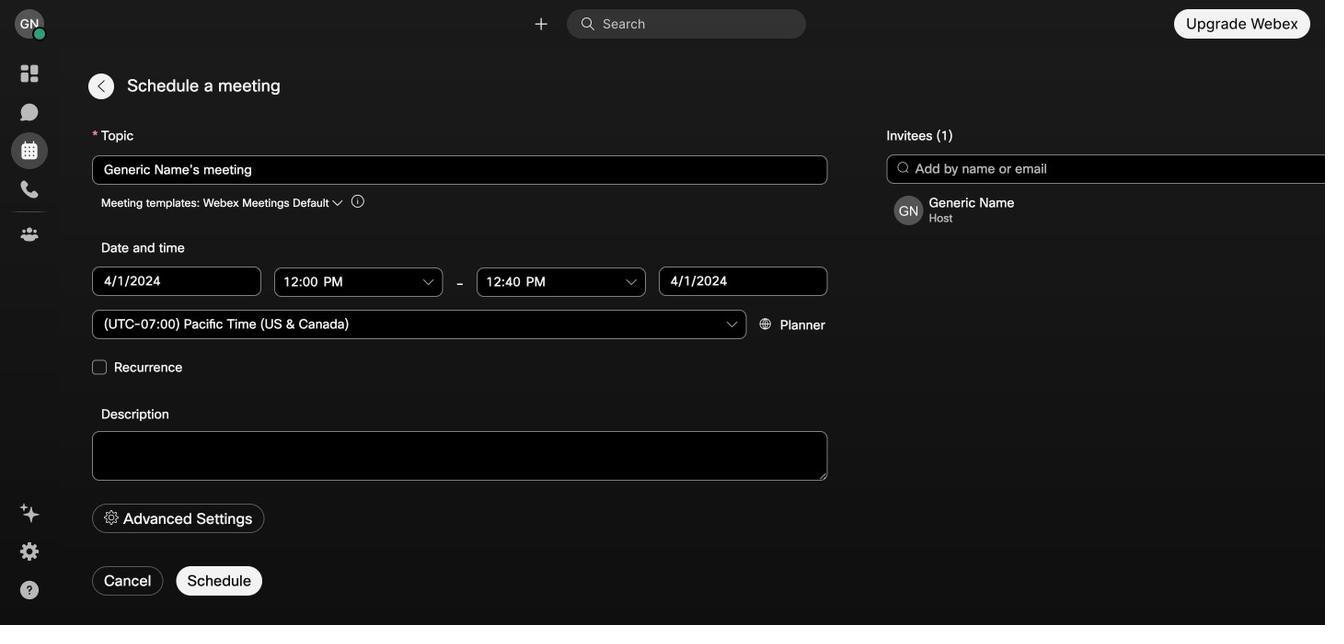 Task type: vqa. For each thing, say whether or not it's contained in the screenshot.
Devices TAB
no



Task type: locate. For each thing, give the bounding box(es) containing it.
navigation
[[0, 48, 59, 626]]



Task type: describe. For each thing, give the bounding box(es) containing it.
webex tab list
[[11, 55, 48, 253]]



